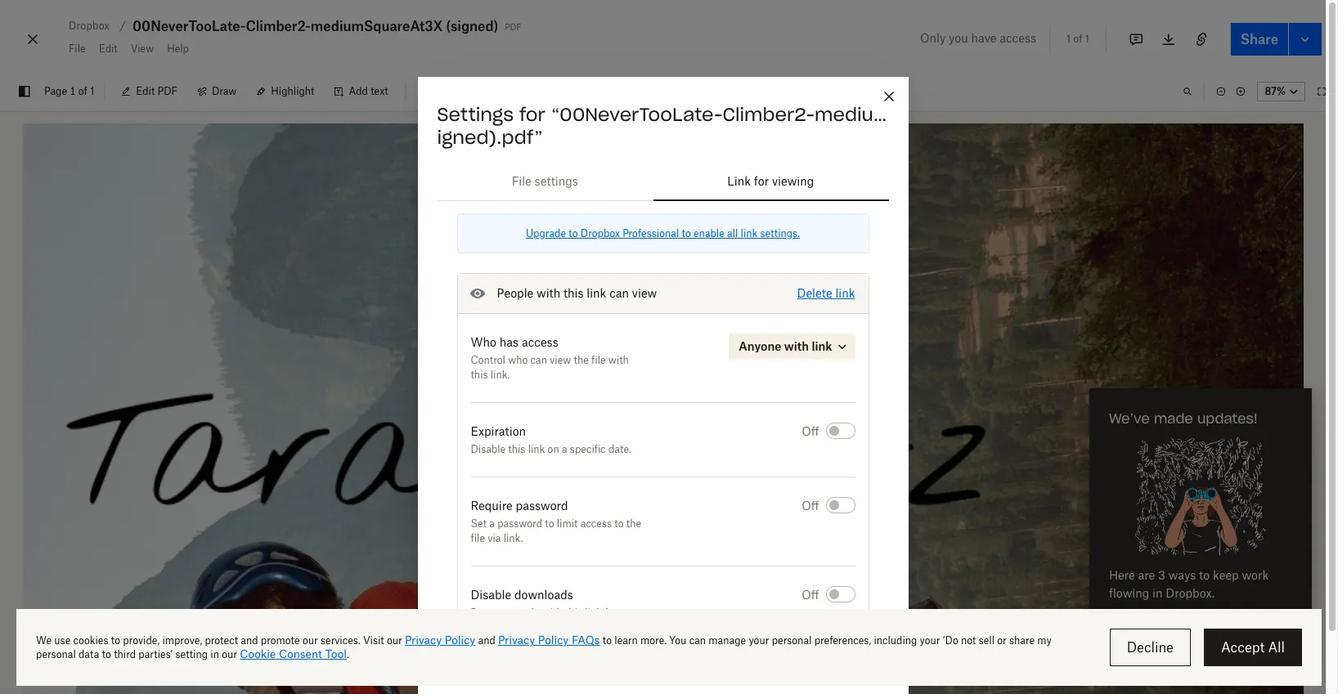 Task type: describe. For each thing, give the bounding box(es) containing it.
set
[[471, 517, 487, 530]]

settings for "00nevertoolate-climber2-mediu…igned).pdf" dialog
[[418, 76, 908, 694]]

00nevertoolate-climber2-mediumsquareat3x (signed).pdf image
[[22, 123, 1303, 694]]

the inside the who has access control who can view the file with this link.
[[574, 354, 589, 366]]

only
[[920, 31, 946, 45]]

link inside 'prevent people with this link from downloading.'
[[585, 606, 602, 619]]

link. inside the require password set a password to limit access to the file via link.
[[504, 532, 523, 544]]

1 horizontal spatial can
[[609, 286, 629, 300]]

require
[[471, 498, 513, 512]]

we've made updates!
[[1109, 411, 1258, 427]]

this inside expiration disable this link on a specific date.
[[508, 443, 525, 455]]

made
[[1154, 411, 1193, 427]]

a inside expiration disable this link on a specific date.
[[562, 443, 567, 455]]

dropbox.
[[1166, 586, 1215, 600]]

work
[[1242, 568, 1269, 582]]

link. inside the who has access control who can view the file with this link.
[[491, 368, 510, 381]]

/
[[119, 19, 126, 33]]

00nevertoolate-
[[132, 18, 246, 34]]

igned).pdf"
[[437, 126, 543, 148]]

dropbox
[[581, 227, 620, 239]]

0 vertical spatial access
[[1000, 31, 1036, 45]]

learn more
[[536, 621, 589, 633]]

date.
[[609, 443, 631, 455]]

learn
[[536, 621, 562, 633]]

off for disable
[[802, 424, 819, 438]]

in
[[1152, 586, 1163, 600]]

here
[[1109, 568, 1135, 582]]

here are 3 ways to keep work flowing in dropbox.
[[1109, 568, 1269, 600]]

who has access control who can view the file with this link.
[[471, 335, 629, 381]]

with right people
[[537, 286, 560, 300]]

this inside the who has access control who can view the file with this link.
[[471, 368, 488, 381]]

link right delete
[[835, 286, 855, 300]]

link down dropbox
[[587, 286, 606, 300]]

disable downloads
[[471, 588, 573, 602]]

who
[[508, 354, 528, 366]]

with inside "dropdown button"
[[784, 339, 809, 353]]

with inside 'prevent people with this link from downloading.'
[[542, 606, 562, 619]]

file settings
[[512, 174, 578, 188]]

you
[[949, 31, 968, 45]]

0 vertical spatial password
[[516, 498, 568, 512]]

file inside the who has access control who can view the file with this link.
[[591, 354, 606, 366]]

link for viewing tab
[[653, 162, 889, 201]]

1 vertical spatial password
[[497, 517, 542, 530]]

people
[[497, 286, 533, 300]]

prevent
[[471, 606, 505, 619]]

ways
[[1168, 568, 1196, 582]]

prevent people with this link from downloading.
[[471, 606, 627, 633]]

link for viewing tab panel
[[437, 213, 889, 694]]

1 of 1
[[1066, 33, 1089, 45]]

control
[[471, 354, 505, 366]]

via
[[488, 532, 501, 544]]

disable inside expiration disable this link on a specific date.
[[471, 443, 506, 455]]

link inside "dropdown button"
[[812, 339, 832, 353]]

for for settings
[[519, 103, 545, 126]]

a inside the require password set a password to limit access to the file via link.
[[489, 517, 495, 530]]

has
[[500, 335, 519, 349]]

have
[[971, 31, 997, 45]]

anyone with link button
[[729, 333, 855, 359]]

tab list inside settings for "00nevertoolate-climber2-mediu…igned).pdf" dialog
[[437, 162, 889, 201]]

keep
[[1213, 568, 1239, 582]]

3
[[1158, 568, 1165, 582]]

settings for "00nevertoolate-climber2-mediu… igned).pdf"
[[437, 103, 887, 148]]

who
[[471, 335, 496, 349]]

from
[[605, 606, 627, 619]]

link right 'all' on the right top of page
[[741, 227, 758, 239]]

link inside expiration disable this link on a specific date.
[[528, 443, 545, 455]]

only you have access
[[920, 31, 1036, 45]]

delete link
[[797, 286, 855, 300]]

with inside the who has access control who can view the file with this link.
[[608, 354, 629, 366]]



Task type: vqa. For each thing, say whether or not it's contained in the screenshot.
Rotate left
no



Task type: locate. For each thing, give the bounding box(es) containing it.
access inside the require password set a password to limit access to the file via link.
[[580, 517, 612, 530]]

people
[[508, 606, 539, 619]]

off for password
[[802, 498, 819, 512]]

upgrade to dropbox professional to enable all link settings.
[[526, 227, 800, 239]]

2 disable from the top
[[471, 588, 511, 602]]

this down expiration
[[508, 443, 525, 455]]

0 vertical spatial the
[[574, 354, 589, 366]]

settings
[[535, 174, 578, 188]]

link
[[741, 227, 758, 239], [587, 286, 606, 300], [835, 286, 855, 300], [812, 339, 832, 353], [528, 443, 545, 455], [585, 606, 602, 619]]

1 horizontal spatial for
[[754, 174, 769, 188]]

expiration
[[471, 424, 526, 438]]

0 vertical spatial view
[[632, 286, 657, 300]]

can inside the who has access control who can view the file with this link.
[[530, 354, 547, 366]]

1 vertical spatial off
[[802, 498, 819, 512]]

1 vertical spatial the
[[626, 517, 641, 530]]

people with this link can view
[[497, 286, 657, 300]]

access
[[1000, 31, 1036, 45], [522, 335, 558, 349], [580, 517, 612, 530]]

to left limit
[[545, 517, 554, 530]]

access right limit
[[580, 517, 612, 530]]

1 vertical spatial can
[[530, 354, 547, 366]]

for
[[519, 103, 545, 126], [754, 174, 769, 188]]

0 horizontal spatial access
[[522, 335, 558, 349]]

are
[[1138, 568, 1155, 582]]

delete link link
[[797, 286, 855, 300]]

1 vertical spatial climber2-
[[723, 103, 815, 126]]

limit
[[557, 517, 578, 530]]

2 vertical spatial access
[[580, 517, 612, 530]]

pdf
[[505, 19, 521, 33]]

disable
[[471, 443, 506, 455], [471, 588, 511, 602]]

tab list
[[437, 162, 889, 201]]

with up learn
[[542, 606, 562, 619]]

this
[[563, 286, 584, 300], [471, 368, 488, 381], [508, 443, 525, 455], [565, 606, 582, 619]]

view down professional
[[632, 286, 657, 300]]

link
[[727, 174, 751, 188]]

1 horizontal spatial access
[[580, 517, 612, 530]]

the inside the require password set a password to limit access to the file via link.
[[626, 517, 641, 530]]

upgrade to dropbox professional to enable all link settings. link
[[526, 227, 800, 239]]

1 vertical spatial for
[[754, 174, 769, 188]]

0 vertical spatial for
[[519, 103, 545, 126]]

to left keep
[[1199, 568, 1210, 582]]

require password set a password to limit access to the file via link.
[[471, 498, 641, 544]]

0 horizontal spatial can
[[530, 354, 547, 366]]

share
[[1241, 31, 1278, 47]]

password up limit
[[516, 498, 568, 512]]

1 vertical spatial a
[[489, 517, 495, 530]]

anyone
[[739, 339, 781, 353]]

more
[[565, 621, 589, 633]]

climber2- inside settings for "00nevertoolate-climber2-mediu… igned).pdf"
[[723, 103, 815, 126]]

link down delete link
[[812, 339, 832, 353]]

anyone with link
[[739, 339, 832, 353]]

climber2-
[[246, 18, 311, 34], [723, 103, 815, 126]]

this down control
[[471, 368, 488, 381]]

view right 'who'
[[550, 354, 571, 366]]

on
[[548, 443, 559, 455]]

access up 'who'
[[522, 335, 558, 349]]

enable
[[694, 227, 724, 239]]

1 vertical spatial file
[[471, 532, 485, 544]]

1 off from the top
[[802, 424, 819, 438]]

for inside settings for "00nevertoolate-climber2-mediu… igned).pdf"
[[519, 103, 545, 126]]

with
[[537, 286, 560, 300], [784, 339, 809, 353], [608, 354, 629, 366], [542, 606, 562, 619]]

0 horizontal spatial of
[[78, 85, 87, 97]]

a
[[562, 443, 567, 455], [489, 517, 495, 530]]

view inside the who has access control who can view the file with this link.
[[550, 354, 571, 366]]

delete
[[797, 286, 832, 300]]

the right 'who'
[[574, 354, 589, 366]]

to left enable
[[682, 227, 691, 239]]

with down people with this link can view
[[608, 354, 629, 366]]

0 vertical spatial file
[[591, 354, 606, 366]]

this inside 'prevent people with this link from downloading.'
[[565, 606, 582, 619]]

file inside the require password set a password to limit access to the file via link.
[[471, 532, 485, 544]]

for right link in the top right of the page
[[754, 174, 769, 188]]

2 off from the top
[[802, 498, 819, 512]]

can down dropbox
[[609, 286, 629, 300]]

0 horizontal spatial a
[[489, 517, 495, 530]]

professional
[[623, 227, 679, 239]]

off
[[802, 424, 819, 438], [802, 498, 819, 512], [802, 588, 819, 602]]

link left on
[[528, 443, 545, 455]]

for for link
[[754, 174, 769, 188]]

link.
[[491, 368, 510, 381], [504, 532, 523, 544]]

1 horizontal spatial file
[[591, 354, 606, 366]]

1 disable from the top
[[471, 443, 506, 455]]

updates!
[[1197, 411, 1258, 427]]

0 vertical spatial disable
[[471, 443, 506, 455]]

to left dropbox
[[569, 227, 578, 239]]

None field
[[0, 0, 126, 18]]

access inside the who has access control who can view the file with this link.
[[522, 335, 558, 349]]

specific
[[570, 443, 606, 455]]

1 horizontal spatial of
[[1073, 33, 1082, 45]]

the right limit
[[626, 517, 641, 530]]

upgrade
[[526, 227, 566, 239]]

to inside here are 3 ways to keep work flowing in dropbox.
[[1199, 568, 1210, 582]]

all
[[727, 227, 738, 239]]

1 vertical spatial view
[[550, 354, 571, 366]]

settings.
[[760, 227, 800, 239]]

password up via
[[497, 517, 542, 530]]

for right settings
[[519, 103, 545, 126]]

share button
[[1231, 23, 1288, 56]]

for inside tab
[[754, 174, 769, 188]]

page
[[44, 85, 67, 97]]

expiration disable this link on a specific date.
[[471, 424, 631, 455]]

(signed)
[[446, 18, 498, 34]]

0 horizontal spatial the
[[574, 354, 589, 366]]

mediumsquareat3x
[[311, 18, 443, 34]]

link. down control
[[491, 368, 510, 381]]

with right anyone
[[784, 339, 809, 353]]

1 horizontal spatial climber2-
[[723, 103, 815, 126]]

file down set at bottom
[[471, 532, 485, 544]]

this up more
[[565, 606, 582, 619]]

1 vertical spatial of
[[78, 85, 87, 97]]

flowing
[[1109, 586, 1149, 600]]

can
[[609, 286, 629, 300], [530, 354, 547, 366]]

"00nevertoolate-
[[551, 103, 723, 126]]

file
[[591, 354, 606, 366], [471, 532, 485, 544]]

tab list containing file settings
[[437, 162, 889, 201]]

file down people with this link can view
[[591, 354, 606, 366]]

0 vertical spatial climber2-
[[246, 18, 311, 34]]

0 horizontal spatial file
[[471, 532, 485, 544]]

file settings tab
[[437, 162, 653, 201]]

mediu…
[[815, 103, 887, 126]]

downloading.
[[471, 621, 533, 633]]

1 vertical spatial link.
[[504, 532, 523, 544]]

downloads
[[514, 588, 573, 602]]

0 vertical spatial off
[[802, 424, 819, 438]]

disable down expiration
[[471, 443, 506, 455]]

page 1 of 1
[[44, 85, 94, 97]]

/ 00nevertoolate-climber2-mediumsquareat3x (signed) pdf
[[119, 18, 521, 34]]

password
[[516, 498, 568, 512], [497, 517, 542, 530]]

1 horizontal spatial the
[[626, 517, 641, 530]]

1 horizontal spatial view
[[632, 286, 657, 300]]

close image
[[23, 26, 43, 52]]

viewing
[[772, 174, 814, 188]]

link up more
[[585, 606, 602, 619]]

the
[[574, 354, 589, 366], [626, 517, 641, 530]]

can right 'who'
[[530, 354, 547, 366]]

0 vertical spatial link.
[[491, 368, 510, 381]]

2 vertical spatial off
[[802, 588, 819, 602]]

a right on
[[562, 443, 567, 455]]

0 horizontal spatial for
[[519, 103, 545, 126]]

to
[[569, 227, 578, 239], [682, 227, 691, 239], [545, 517, 554, 530], [614, 517, 624, 530], [1199, 568, 1210, 582]]

we've
[[1109, 411, 1150, 427]]

1 vertical spatial access
[[522, 335, 558, 349]]

0 horizontal spatial view
[[550, 354, 571, 366]]

a right set at bottom
[[489, 517, 495, 530]]

access right the have
[[1000, 31, 1036, 45]]

1
[[1066, 33, 1071, 45], [1085, 33, 1089, 45], [70, 85, 76, 97], [90, 85, 94, 97]]

link for viewing
[[727, 174, 814, 188]]

to right limit
[[614, 517, 624, 530]]

file
[[512, 174, 531, 188]]

disable up prevent
[[471, 588, 511, 602]]

3 off from the top
[[802, 588, 819, 602]]

0 vertical spatial can
[[609, 286, 629, 300]]

0 vertical spatial a
[[562, 443, 567, 455]]

view
[[632, 286, 657, 300], [550, 354, 571, 366]]

of
[[1073, 33, 1082, 45], [78, 85, 87, 97]]

settings
[[437, 103, 514, 126]]

1 horizontal spatial a
[[562, 443, 567, 455]]

0 horizontal spatial climber2-
[[246, 18, 311, 34]]

0 vertical spatial of
[[1073, 33, 1082, 45]]

2 horizontal spatial access
[[1000, 31, 1036, 45]]

this right people
[[563, 286, 584, 300]]

link. right via
[[504, 532, 523, 544]]

1 vertical spatial disable
[[471, 588, 511, 602]]



